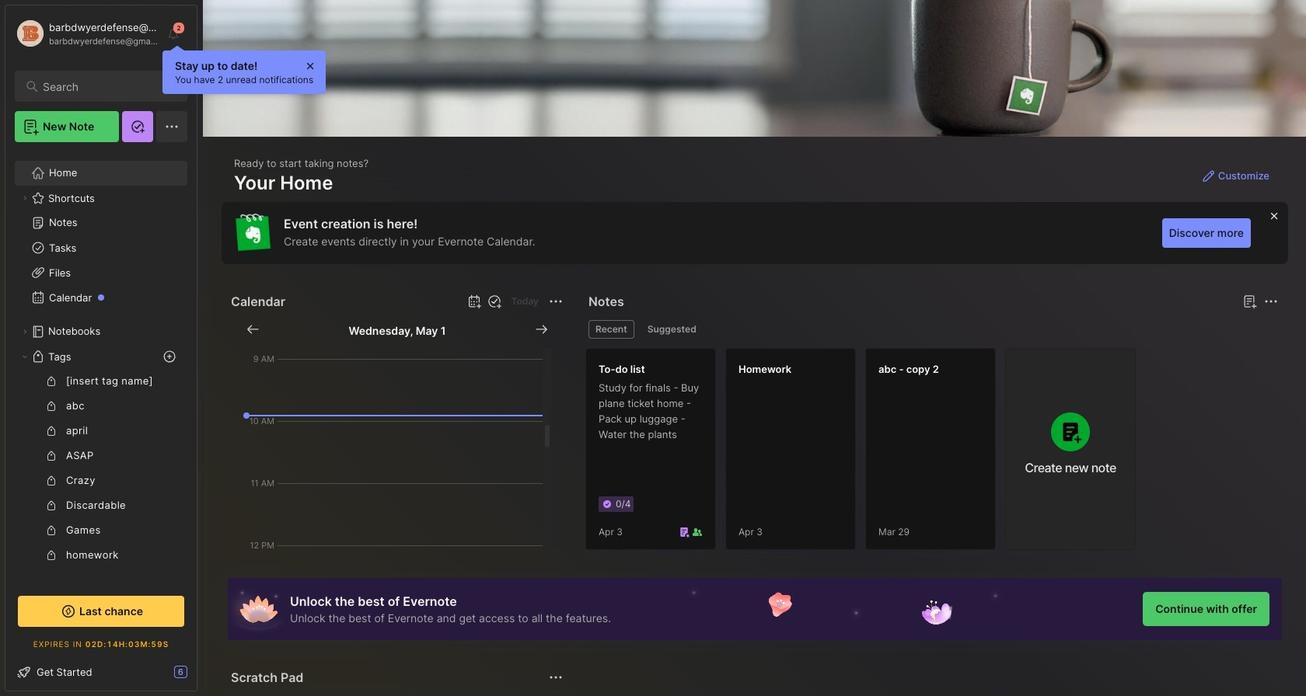 Task type: locate. For each thing, give the bounding box(es) containing it.
0 horizontal spatial tab
[[589, 320, 634, 339]]

group
[[15, 369, 187, 697]]

0 vertical spatial more actions field
[[545, 291, 567, 313]]

1 tab from the left
[[589, 320, 634, 339]]

tree inside 'main' element
[[5, 152, 197, 697]]

None search field
[[43, 77, 173, 96]]

Choose date to view field
[[349, 320, 446, 339]]

click to collapse image
[[196, 668, 208, 687]]

tab list
[[589, 320, 1276, 339]]

tree
[[5, 152, 197, 697]]

tab
[[589, 320, 634, 339], [640, 320, 703, 339]]

1 vertical spatial more actions field
[[545, 667, 567, 689]]

main element
[[0, 0, 202, 697]]

1 horizontal spatial tab
[[640, 320, 703, 339]]

new evernote calendar event image
[[465, 292, 483, 311]]

expand notebooks image
[[20, 327, 30, 337]]

row group
[[585, 348, 1145, 560]]

expand tags image
[[20, 352, 30, 362]]

1 more actions field from the top
[[545, 291, 567, 313]]

tooltip
[[163, 45, 326, 94]]

More actions field
[[545, 291, 567, 313], [545, 667, 567, 689]]



Task type: vqa. For each thing, say whether or not it's contained in the screenshot.
Suggested tab panel
no



Task type: describe. For each thing, give the bounding box(es) containing it.
Help and Learning task checklist field
[[5, 660, 197, 685]]

2 tab from the left
[[640, 320, 703, 339]]

group inside 'main' element
[[15, 369, 187, 697]]

2 more actions field from the top
[[545, 667, 567, 689]]

more actions image
[[547, 292, 565, 311]]

Account field
[[15, 18, 159, 49]]

none search field inside 'main' element
[[43, 77, 173, 96]]

new task image
[[486, 294, 502, 309]]

Search text field
[[43, 79, 173, 94]]

more actions image
[[547, 669, 565, 687]]



